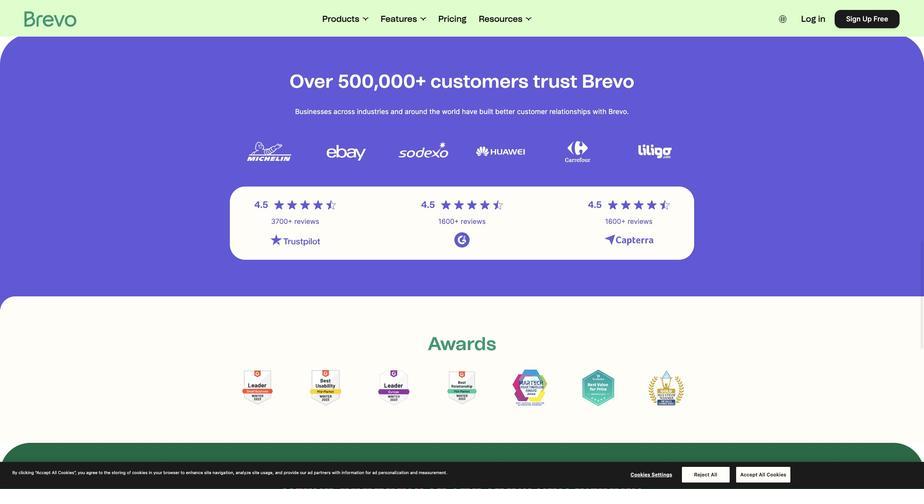 Task type: vqa. For each thing, say whether or not it's contained in the screenshot.
[FINAL
no



Task type: describe. For each thing, give the bounding box(es) containing it.
cookies",
[[58, 471, 77, 476]]

measurement.
[[419, 471, 447, 476]]

awardlogo 5 image for the awardlogo 1 related to bottommost awardlogo 0 awardlogo 4
[[573, 370, 623, 407]]

sign
[[846, 15, 861, 23]]

1 horizontal spatial in
[[818, 14, 826, 24]]

2 4.5 from the left
[[421, 199, 435, 210]]

0 horizontal spatial with
[[332, 471, 340, 476]]

cookies inside accept all cookies button
[[767, 472, 786, 478]]

reject all button
[[682, 468, 730, 483]]

2 site from the left
[[252, 471, 259, 476]]

0 vertical spatial the
[[429, 107, 440, 116]]

features
[[381, 14, 417, 24]]

1 site from the left
[[204, 471, 211, 476]]

world
[[442, 107, 460, 116]]

storing
[[112, 471, 126, 476]]

brevo.
[[609, 107, 629, 116]]

free
[[874, 15, 888, 23]]

by
[[12, 471, 17, 476]]

awardlogo 2 image for topmost awardlogo 0 the awardlogo 1
[[399, 132, 448, 171]]

awardlogo 5 image for topmost awardlogo 0 the awardlogo 1 awardlogo 4
[[630, 132, 680, 171]]

trust
[[533, 70, 578, 92]]

cookies settings button
[[628, 468, 675, 483]]

0 vertical spatial awardlogo 0 image
[[244, 132, 294, 171]]

500,000+
[[338, 70, 426, 92]]

all for reject all
[[711, 472, 717, 478]]

resources link
[[479, 14, 532, 24]]

products link
[[322, 14, 369, 24]]

have
[[462, 107, 477, 116]]

clicking
[[19, 471, 34, 476]]

up
[[863, 15, 872, 23]]

pricing link
[[438, 14, 467, 24]]

1 horizontal spatial and
[[391, 107, 403, 116]]

sign up free button
[[835, 10, 900, 28]]

pricing
[[438, 14, 467, 24]]

awardlogo 1 image for bottommost awardlogo 0
[[301, 370, 351, 407]]

1 1600+ from the left
[[438, 217, 459, 226]]

customer
[[517, 107, 548, 116]]

1 to from the left
[[99, 471, 103, 476]]

for
[[366, 471, 371, 476]]

customers
[[430, 70, 529, 92]]

built
[[479, 107, 493, 116]]

accept all cookies
[[740, 472, 786, 478]]

3700+
[[271, 217, 292, 226]]

2 1600+ reviews image from the left
[[604, 232, 654, 248]]

reviews for first 1600+ reviews image from right
[[628, 217, 653, 226]]

better
[[495, 107, 515, 116]]

information
[[342, 471, 364, 476]]

agree
[[86, 471, 98, 476]]

products
[[322, 14, 359, 24]]

resources
[[479, 14, 523, 24]]

all for accept all cookies
[[759, 472, 765, 478]]

log in link
[[801, 14, 826, 24]]

brevo
[[582, 70, 634, 92]]

3700+ reviews image
[[270, 232, 320, 248]]

enhance
[[186, 471, 203, 476]]

you
[[78, 471, 85, 476]]

navigation,
[[213, 471, 235, 476]]

features link
[[381, 14, 426, 24]]



Task type: locate. For each thing, give the bounding box(es) containing it.
and left around on the top of the page
[[391, 107, 403, 116]]

0 vertical spatial awardlogo 2 image
[[399, 132, 448, 171]]

awardlogo 0 image
[[244, 132, 294, 171], [233, 370, 283, 407]]

partners
[[314, 471, 331, 476]]

the
[[429, 107, 440, 116], [104, 471, 110, 476]]

cookies left settings
[[631, 472, 650, 478]]

0 vertical spatial awardlogo 3 image
[[476, 132, 525, 171]]

reject all
[[694, 472, 717, 478]]

awards
[[428, 333, 496, 355]]

over
[[290, 70, 333, 92]]

businesses
[[295, 107, 332, 116]]

1 horizontal spatial with
[[593, 107, 607, 116]]

ad right our
[[308, 471, 313, 476]]

2 ad from the left
[[372, 471, 377, 476]]

cookies
[[132, 471, 147, 476]]

0 vertical spatial in
[[818, 14, 826, 24]]

1600+ reviews
[[438, 217, 486, 226], [605, 217, 653, 226]]

0 horizontal spatial ad
[[308, 471, 313, 476]]

"accept
[[35, 471, 51, 476]]

reviews for 3700+ reviews image
[[294, 217, 319, 226]]

0 horizontal spatial 4.5
[[254, 199, 268, 210]]

provide
[[284, 471, 299, 476]]

to
[[99, 471, 103, 476], [181, 471, 185, 476]]

1 horizontal spatial site
[[252, 471, 259, 476]]

0 vertical spatial with
[[593, 107, 607, 116]]

and
[[391, 107, 403, 116], [275, 471, 283, 476], [410, 471, 418, 476]]

and right usage,
[[275, 471, 283, 476]]

2 horizontal spatial 4.5
[[588, 199, 602, 210]]

log
[[801, 14, 816, 24]]

1 reviews from the left
[[294, 217, 319, 226]]

1 vertical spatial with
[[332, 471, 340, 476]]

awardlogo 3 image for topmost awardlogo 0 the awardlogo 1 awardlogo 4
[[476, 132, 525, 171]]

analyze
[[236, 471, 251, 476]]

to right agree
[[99, 471, 103, 476]]

1 horizontal spatial 4.5
[[421, 199, 435, 210]]

1 horizontal spatial all
[[711, 472, 717, 478]]

awardlogo 2 image
[[399, 132, 448, 171], [369, 370, 419, 407]]

1 horizontal spatial 1600+ reviews image
[[604, 232, 654, 248]]

cookies
[[631, 472, 650, 478], [767, 472, 786, 478]]

over 500,000+ customers trust brevo
[[290, 70, 634, 92]]

awardlogo 4 image
[[553, 132, 603, 171], [505, 370, 555, 407]]

awardlogo 5 image
[[630, 132, 680, 171], [573, 370, 623, 407]]

0 horizontal spatial 1600+ reviews image
[[437, 232, 487, 248]]

awardlogo 1 image
[[322, 132, 371, 171], [301, 370, 351, 407]]

the left storing
[[104, 471, 110, 476]]

1 vertical spatial awardlogo 3 image
[[437, 370, 487, 407]]

1 vertical spatial awardlogo 4 image
[[505, 370, 555, 407]]

in left your
[[149, 471, 152, 476]]

1 horizontal spatial the
[[429, 107, 440, 116]]

all
[[52, 471, 57, 476], [711, 472, 717, 478], [759, 472, 765, 478]]

0 horizontal spatial and
[[275, 471, 283, 476]]

0 horizontal spatial to
[[99, 471, 103, 476]]

1 vertical spatial awardlogo 1 image
[[301, 370, 351, 407]]

personalization
[[378, 471, 409, 476]]

2 1600+ from the left
[[605, 217, 626, 226]]

usage,
[[261, 471, 274, 476]]

our
[[300, 471, 307, 476]]

accept
[[740, 472, 758, 478]]

industries
[[357, 107, 389, 116]]

1600+
[[438, 217, 459, 226], [605, 217, 626, 226]]

around
[[405, 107, 427, 116]]

in right log
[[818, 14, 826, 24]]

cookies settings
[[631, 472, 672, 478]]

ad
[[308, 471, 313, 476], [372, 471, 377, 476]]

2 horizontal spatial and
[[410, 471, 418, 476]]

site left usage,
[[252, 471, 259, 476]]

cookies inside cookies settings button
[[631, 472, 650, 478]]

0 horizontal spatial cookies
[[631, 472, 650, 478]]

0 horizontal spatial site
[[204, 471, 211, 476]]

all right the 'reject'
[[711, 472, 717, 478]]

1 vertical spatial in
[[149, 471, 152, 476]]

awardlogo 1 image for topmost awardlogo 0
[[322, 132, 371, 171]]

cookies right accept
[[767, 472, 786, 478]]

awardlogo 2 image for the awardlogo 1 related to bottommost awardlogo 0
[[369, 370, 419, 407]]

1 horizontal spatial to
[[181, 471, 185, 476]]

by clicking "accept all cookies", you agree to the storing of cookies in your browser to enhance site navigation, analyze site usage, and provide our ad partners with information for ad personalization and measurement.
[[12, 471, 447, 476]]

reject
[[694, 472, 710, 478]]

in
[[818, 14, 826, 24], [149, 471, 152, 476]]

1 cookies from the left
[[631, 472, 650, 478]]

1 vertical spatial the
[[104, 471, 110, 476]]

4.5
[[254, 199, 268, 210], [421, 199, 435, 210], [588, 199, 602, 210]]

reviews
[[294, 217, 319, 226], [461, 217, 486, 226], [628, 217, 653, 226]]

1 horizontal spatial 1600+ reviews
[[605, 217, 653, 226]]

1 4.5 from the left
[[254, 199, 268, 210]]

awardlogo 4 image for the awardlogo 1 related to bottommost awardlogo 0
[[505, 370, 555, 407]]

0 vertical spatial awardlogo 4 image
[[553, 132, 603, 171]]

0 horizontal spatial reviews
[[294, 217, 319, 226]]

0 horizontal spatial in
[[149, 471, 152, 476]]

with
[[593, 107, 607, 116], [332, 471, 340, 476]]

1600+ reviews image
[[437, 232, 487, 248], [604, 232, 654, 248]]

0 vertical spatial awardlogo 5 image
[[630, 132, 680, 171]]

1 vertical spatial awardlogo 0 image
[[233, 370, 283, 407]]

1 ad from the left
[[308, 471, 313, 476]]

all inside button
[[711, 472, 717, 478]]

the left world
[[429, 107, 440, 116]]

ad right for
[[372, 471, 377, 476]]

1 horizontal spatial cookies
[[767, 472, 786, 478]]

reviews for second 1600+ reviews image from the right
[[461, 217, 486, 226]]

3700+ reviews
[[271, 217, 319, 226]]

2 to from the left
[[181, 471, 185, 476]]

1 horizontal spatial reviews
[[461, 217, 486, 226]]

0 horizontal spatial 1600+
[[438, 217, 459, 226]]

2 cookies from the left
[[767, 472, 786, 478]]

awardlogo 6 image
[[641, 370, 691, 407]]

across
[[334, 107, 355, 116]]

2 horizontal spatial reviews
[[628, 217, 653, 226]]

1 1600+ reviews image from the left
[[437, 232, 487, 248]]

1 horizontal spatial awardlogo 5 image
[[630, 132, 680, 171]]

0 horizontal spatial all
[[52, 471, 57, 476]]

awardlogo 3 image for the awardlogo 1 related to bottommost awardlogo 0 awardlogo 4
[[437, 370, 487, 407]]

1 horizontal spatial ad
[[372, 471, 377, 476]]

1 horizontal spatial 1600+
[[605, 217, 626, 226]]

awardlogo 4 image for topmost awardlogo 0 the awardlogo 1
[[553, 132, 603, 171]]

brevo image
[[24, 11, 76, 27]]

settings
[[652, 472, 672, 478]]

1 vertical spatial awardlogo 2 image
[[369, 370, 419, 407]]

to right browser
[[181, 471, 185, 476]]

all right the "accept
[[52, 471, 57, 476]]

sign up free
[[846, 15, 888, 23]]

2 1600+ reviews from the left
[[605, 217, 653, 226]]

0 vertical spatial awardlogo 1 image
[[322, 132, 371, 171]]

awardlogo 3 image
[[476, 132, 525, 171], [437, 370, 487, 407]]

2 horizontal spatial all
[[759, 472, 765, 478]]

businesses across industries and around the world have built better customer relationships with brevo.
[[295, 107, 629, 116]]

0 horizontal spatial 1600+ reviews
[[438, 217, 486, 226]]

all right accept
[[759, 472, 765, 478]]

with left 'brevo.'
[[593, 107, 607, 116]]

all inside button
[[759, 472, 765, 478]]

with right the partners
[[332, 471, 340, 476]]

site right 'enhance'
[[204, 471, 211, 476]]

2 reviews from the left
[[461, 217, 486, 226]]

site
[[204, 471, 211, 476], [252, 471, 259, 476]]

accept all cookies button
[[736, 468, 791, 483]]

of
[[127, 471, 131, 476]]

0 horizontal spatial the
[[104, 471, 110, 476]]

3 4.5 from the left
[[588, 199, 602, 210]]

1 vertical spatial awardlogo 5 image
[[573, 370, 623, 407]]

browser
[[163, 471, 180, 476]]

and left measurement.
[[410, 471, 418, 476]]

your
[[153, 471, 162, 476]]

relationships
[[550, 107, 591, 116]]

0 horizontal spatial awardlogo 5 image
[[573, 370, 623, 407]]

log in
[[801, 14, 826, 24]]

3 reviews from the left
[[628, 217, 653, 226]]

1 1600+ reviews from the left
[[438, 217, 486, 226]]

button image
[[779, 15, 787, 23]]



